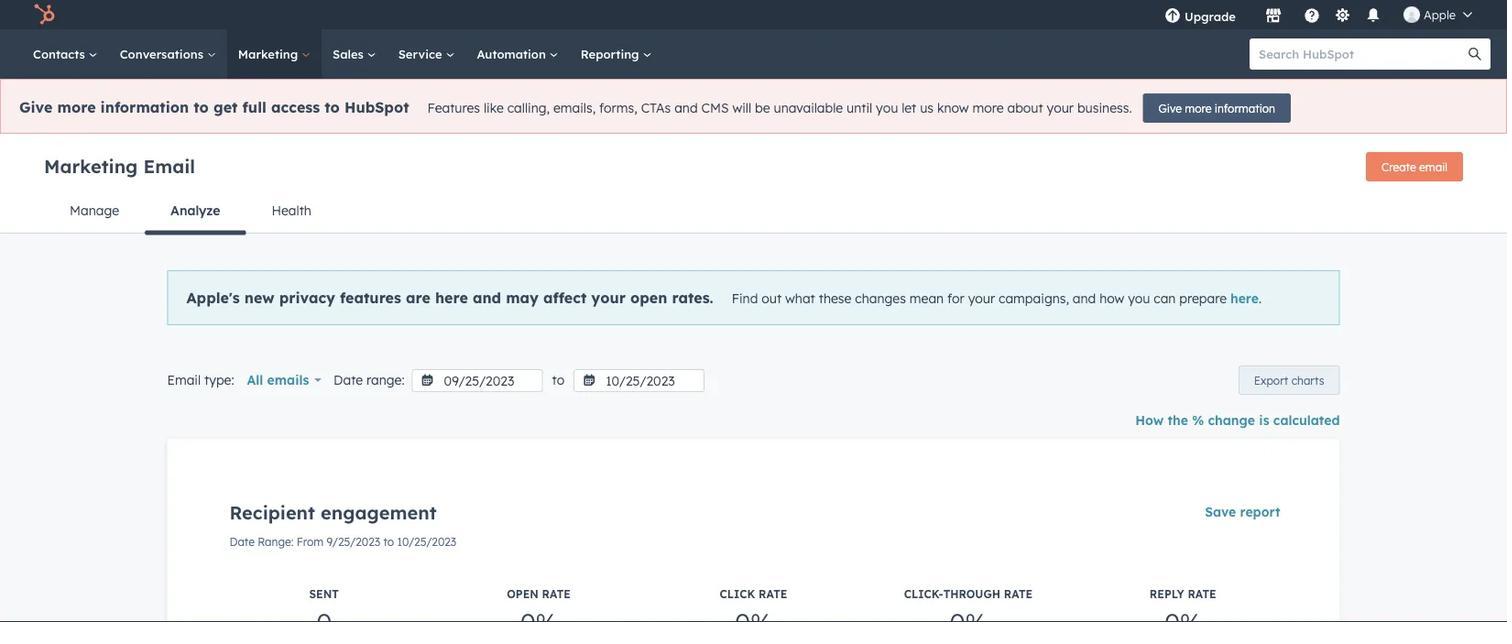 Task type: locate. For each thing, give the bounding box(es) containing it.
2 rate from the left
[[759, 587, 787, 601]]

bob builder image
[[1404, 6, 1420, 23]]

Search HubSpot search field
[[1250, 38, 1474, 70]]

1 horizontal spatial give
[[1159, 101, 1182, 115]]

and left may
[[473, 288, 501, 306]]

like
[[484, 100, 504, 116]]

give right business.
[[1159, 101, 1182, 115]]

health
[[272, 202, 311, 219]]

upgrade image
[[1164, 8, 1181, 25]]

0 horizontal spatial here
[[435, 288, 468, 306]]

email
[[143, 154, 195, 177], [167, 372, 201, 388]]

2 horizontal spatial more
[[1185, 101, 1212, 115]]

marketplaces image
[[1265, 8, 1282, 25]]

apple
[[1424, 7, 1456, 22]]

you left can
[[1128, 290, 1150, 306]]

1 horizontal spatial more
[[973, 100, 1004, 116]]

0 vertical spatial email
[[143, 154, 195, 177]]

marketing for marketing email
[[44, 154, 138, 177]]

give more information to get full access to hubspot
[[19, 98, 409, 117]]

1 horizontal spatial mm/dd/yyyy text field
[[574, 369, 705, 392]]

apple button
[[1393, 0, 1483, 29]]

4 rate from the left
[[1188, 587, 1217, 601]]

search button
[[1460, 38, 1491, 70]]

0 horizontal spatial mm/dd/yyyy text field
[[412, 369, 543, 392]]

know
[[937, 100, 969, 116]]

what
[[785, 290, 815, 306]]

1 rate from the left
[[542, 587, 571, 601]]

contacts link
[[22, 29, 109, 79]]

1 horizontal spatial and
[[674, 100, 698, 116]]

%
[[1192, 412, 1204, 428]]

rate
[[542, 587, 571, 601], [759, 587, 787, 601], [1004, 587, 1033, 601], [1188, 587, 1217, 601]]

navigation
[[44, 189, 1463, 235]]

information for give more information to get full access to hubspot
[[100, 98, 189, 117]]

0 horizontal spatial give
[[19, 98, 53, 117]]

give for give more information to get full access to hubspot
[[19, 98, 53, 117]]

affect
[[543, 288, 587, 306]]

here right "prepare"
[[1230, 290, 1259, 306]]

your
[[1047, 100, 1074, 116], [591, 288, 626, 306], [968, 290, 995, 306]]

apple's
[[186, 288, 240, 306]]

mm/dd/yyyy text field down apple's new privacy features are here and may affect your open rates.
[[412, 369, 543, 392]]

create email button
[[1366, 152, 1463, 181]]

give down "contacts"
[[19, 98, 53, 117]]

automation link
[[466, 29, 570, 79]]

0 horizontal spatial and
[[473, 288, 501, 306]]

to right access
[[325, 98, 340, 117]]

manage button
[[44, 189, 145, 233]]

date left range:
[[334, 372, 363, 388]]

2 mm/dd/yyyy text field from the left
[[574, 369, 705, 392]]

here right are
[[435, 288, 468, 306]]

:
[[291, 535, 294, 549]]

to
[[194, 98, 209, 117], [325, 98, 340, 117], [552, 372, 565, 388], [383, 535, 394, 549]]

privacy
[[279, 288, 335, 306]]

to left "get"
[[194, 98, 209, 117]]

is
[[1259, 412, 1269, 428]]

all emails
[[247, 372, 309, 388]]

your right for
[[968, 290, 995, 306]]

be
[[755, 100, 770, 116]]

click
[[720, 587, 755, 601]]

upgrade
[[1185, 9, 1236, 24]]

mm/dd/yyyy text field down open
[[574, 369, 705, 392]]

rate right click
[[759, 587, 787, 601]]

to down affect on the left of the page
[[552, 372, 565, 388]]

analyze button
[[145, 189, 246, 235]]

open
[[507, 587, 539, 601]]

1 horizontal spatial here
[[1230, 290, 1259, 306]]

and left how
[[1073, 290, 1096, 306]]

0 horizontal spatial more
[[57, 98, 96, 117]]

email inside banner
[[143, 154, 195, 177]]

0 horizontal spatial date
[[230, 535, 255, 549]]

marketing up manage
[[44, 154, 138, 177]]

how the % change is calculated button
[[1135, 410, 1340, 432]]

from
[[297, 535, 324, 549]]

features like calling, emails, forms, ctas and cms will be unavailable until you let us know more about your business.
[[427, 100, 1132, 116]]

here
[[435, 288, 468, 306], [1230, 290, 1259, 306]]

information
[[100, 98, 189, 117], [1215, 101, 1275, 115]]

date left range
[[230, 535, 255, 549]]

service
[[398, 46, 446, 61]]

0 vertical spatial marketing
[[238, 46, 301, 61]]

email left type:
[[167, 372, 201, 388]]

reporting
[[581, 46, 643, 61]]

rate for reply rate
[[1188, 587, 1217, 601]]

forms,
[[599, 100, 638, 116]]

calling,
[[507, 100, 550, 116]]

email up analyze
[[143, 154, 195, 177]]

how the % change is calculated
[[1135, 412, 1340, 428]]

0 horizontal spatial marketing
[[44, 154, 138, 177]]

give
[[19, 98, 53, 117], [1159, 101, 1182, 115]]

business.
[[1077, 100, 1132, 116]]

find out what these changes mean for your campaigns, and how you can prepare here .
[[732, 290, 1262, 306]]

more for give more information
[[1185, 101, 1212, 115]]

your right about
[[1047, 100, 1074, 116]]

how
[[1135, 412, 1164, 428]]

rate right reply
[[1188, 587, 1217, 601]]

click-
[[904, 587, 943, 601]]

marketing email banner
[[44, 147, 1463, 189]]

us
[[920, 100, 934, 116]]

1 vertical spatial marketing
[[44, 154, 138, 177]]

click-through rate
[[904, 587, 1033, 601]]

full
[[242, 98, 266, 117]]

1 horizontal spatial marketing
[[238, 46, 301, 61]]

information for give more information
[[1215, 101, 1275, 115]]

date
[[334, 372, 363, 388], [230, 535, 255, 549]]

rate right open
[[542, 587, 571, 601]]

2 horizontal spatial your
[[1047, 100, 1074, 116]]

and left cms
[[674, 100, 698, 116]]

reply
[[1150, 587, 1184, 601]]

you left let
[[876, 100, 898, 116]]

open
[[630, 288, 667, 306]]

0 horizontal spatial information
[[100, 98, 189, 117]]

and
[[674, 100, 698, 116], [473, 288, 501, 306], [1073, 290, 1096, 306]]

rate right through
[[1004, 587, 1033, 601]]

1 vertical spatial date
[[230, 535, 255, 549]]

ctas
[[641, 100, 671, 116]]

help button
[[1296, 0, 1328, 29]]

marketing for marketing
[[238, 46, 301, 61]]

marketing
[[238, 46, 301, 61], [44, 154, 138, 177]]

2 horizontal spatial and
[[1073, 290, 1096, 306]]

manage
[[70, 202, 119, 219]]

recipient engagement
[[230, 501, 437, 524]]

1 vertical spatial you
[[1128, 290, 1150, 306]]

menu
[[1152, 0, 1485, 29]]

range:
[[367, 372, 405, 388]]

will
[[732, 100, 751, 116]]

give for give more information
[[1159, 101, 1182, 115]]

the
[[1168, 412, 1188, 428]]

1 horizontal spatial date
[[334, 372, 363, 388]]

marketing inside banner
[[44, 154, 138, 177]]

1 horizontal spatial information
[[1215, 101, 1275, 115]]

report
[[1240, 504, 1280, 520]]

notifications button
[[1358, 0, 1389, 29]]

marketing up full at the top of the page
[[238, 46, 301, 61]]

0 horizontal spatial you
[[876, 100, 898, 116]]

your left open
[[591, 288, 626, 306]]

MM/DD/YYYY text field
[[412, 369, 543, 392], [574, 369, 705, 392]]

hubspot
[[344, 98, 409, 117]]

0 vertical spatial date
[[334, 372, 363, 388]]

save report
[[1205, 504, 1280, 520]]

hubspot link
[[22, 4, 69, 26]]

about
[[1007, 100, 1043, 116]]

more
[[57, 98, 96, 117], [973, 100, 1004, 116], [1185, 101, 1212, 115]]



Task type: describe. For each thing, give the bounding box(es) containing it.
recipient
[[230, 501, 315, 524]]

sales link
[[322, 29, 387, 79]]

prepare
[[1180, 290, 1227, 306]]

email
[[1419, 160, 1448, 174]]

features
[[340, 288, 401, 306]]

service link
[[387, 29, 466, 79]]

campaigns,
[[999, 290, 1069, 306]]

health button
[[246, 189, 337, 233]]

10/25/2023
[[397, 535, 456, 549]]

contacts
[[33, 46, 89, 61]]

help image
[[1304, 8, 1320, 25]]

date for date range:
[[334, 372, 363, 388]]

settings link
[[1331, 5, 1354, 24]]

menu containing apple
[[1152, 0, 1485, 29]]

0 vertical spatial you
[[876, 100, 898, 116]]

for
[[947, 290, 965, 306]]

cms
[[701, 100, 729, 116]]

and for cms
[[674, 100, 698, 116]]

marketing link
[[227, 29, 322, 79]]

export charts
[[1254, 373, 1324, 387]]

these
[[819, 290, 852, 306]]

change
[[1208, 412, 1255, 428]]

1 vertical spatial email
[[167, 372, 201, 388]]

create email
[[1382, 160, 1448, 174]]

access
[[271, 98, 320, 117]]

save
[[1205, 504, 1236, 520]]

analyze
[[171, 202, 220, 219]]

marketplaces button
[[1254, 0, 1293, 29]]

3 rate from the left
[[1004, 587, 1033, 601]]

through
[[943, 587, 1001, 601]]

sales
[[333, 46, 367, 61]]

open rate
[[507, 587, 571, 601]]

notifications image
[[1365, 8, 1382, 25]]

until
[[847, 100, 872, 116]]

engagement
[[321, 501, 437, 524]]

reply rate
[[1150, 587, 1217, 601]]

can
[[1154, 290, 1176, 306]]

get
[[213, 98, 238, 117]]

date for date range : from 9/25/2023 to 10/25/2023
[[230, 535, 255, 549]]

0 horizontal spatial your
[[591, 288, 626, 306]]

give more information link
[[1143, 93, 1291, 123]]

range
[[258, 535, 291, 549]]

to down engagement
[[383, 535, 394, 549]]

navigation containing manage
[[44, 189, 1463, 235]]

rates.
[[672, 288, 713, 306]]

out
[[762, 290, 782, 306]]

export
[[1254, 373, 1289, 387]]

1 mm/dd/yyyy text field from the left
[[412, 369, 543, 392]]

1 horizontal spatial your
[[968, 290, 995, 306]]

charts
[[1292, 373, 1324, 387]]

hubspot image
[[33, 4, 55, 26]]

date range : from 9/25/2023 to 10/25/2023
[[230, 535, 456, 549]]

let
[[902, 100, 917, 116]]

save report button
[[1193, 494, 1292, 531]]

calculated
[[1273, 412, 1340, 428]]

sent
[[309, 587, 339, 601]]

features
[[427, 100, 480, 116]]

here link
[[1230, 290, 1259, 306]]

apple's new privacy features are here and may affect your open rates.
[[186, 288, 713, 306]]

all
[[247, 372, 263, 388]]

email type:
[[167, 372, 234, 388]]

marketing email
[[44, 154, 195, 177]]

reporting link
[[570, 29, 663, 79]]

date range:
[[334, 372, 405, 388]]

settings image
[[1334, 8, 1351, 24]]

9/25/2023
[[327, 535, 380, 549]]

new
[[244, 288, 274, 306]]

emails
[[267, 372, 309, 388]]

changes
[[855, 290, 906, 306]]

conversations link
[[109, 29, 227, 79]]

1 horizontal spatial you
[[1128, 290, 1150, 306]]

more for give more information to get full access to hubspot
[[57, 98, 96, 117]]

are
[[406, 288, 430, 306]]

click rate
[[720, 587, 787, 601]]

conversations
[[120, 46, 207, 61]]

rate for click rate
[[759, 587, 787, 601]]

all emails button
[[242, 362, 323, 399]]

rate for open rate
[[542, 587, 571, 601]]

automation
[[477, 46, 549, 61]]

may
[[506, 288, 539, 306]]

search image
[[1469, 48, 1482, 60]]

give more information
[[1159, 101, 1275, 115]]

export charts button
[[1239, 366, 1340, 395]]

and for may
[[473, 288, 501, 306]]

unavailable
[[774, 100, 843, 116]]

emails,
[[553, 100, 596, 116]]



Task type: vqa. For each thing, say whether or not it's contained in the screenshot.
Create a note icon
no



